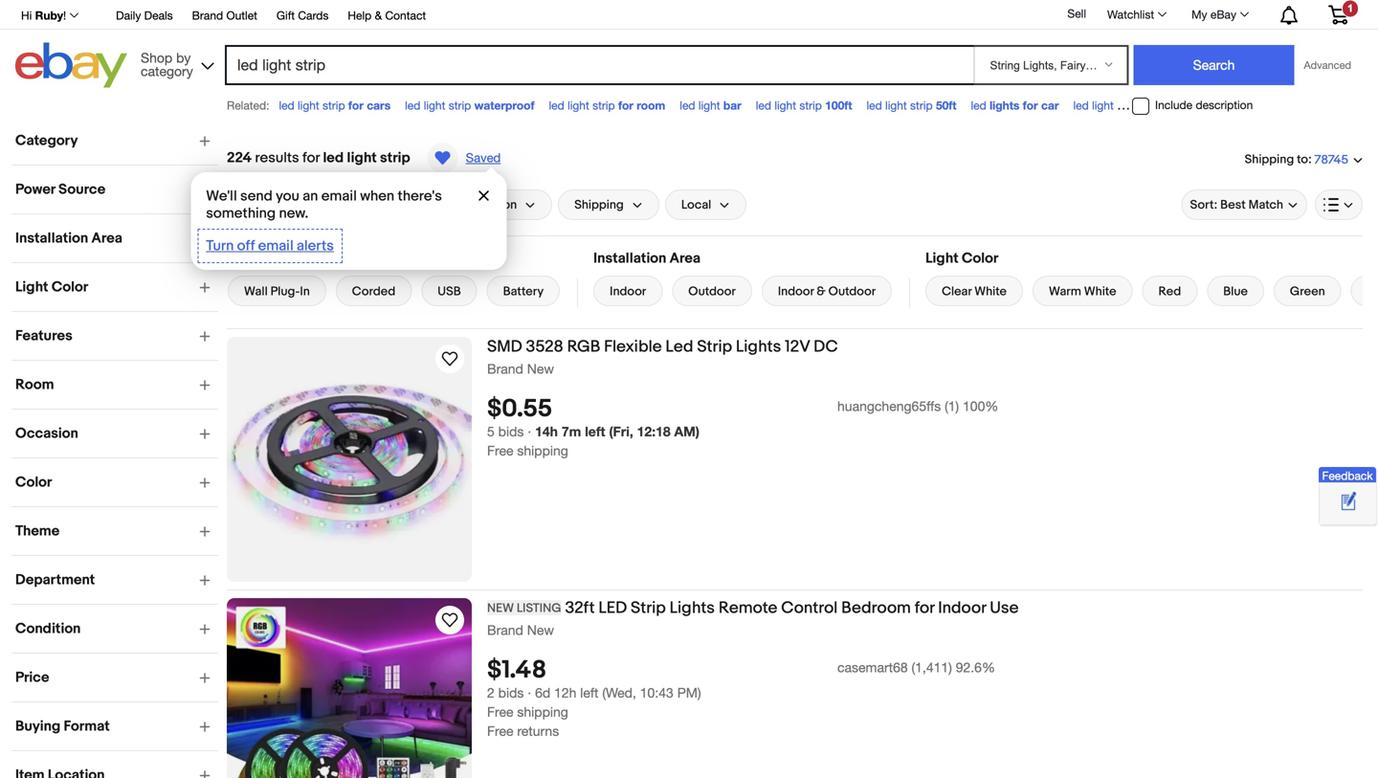 Task type: locate. For each thing, give the bounding box(es) containing it.
brand down the smd
[[487, 361, 524, 377]]

brand inside account "navigation"
[[192, 9, 223, 22]]

led right cars
[[405, 99, 421, 112]]

lights
[[736, 337, 781, 357], [670, 598, 715, 618]]

control
[[781, 598, 838, 618]]

strip for led light strip for room
[[593, 99, 615, 112]]

color up the features in the top left of the page
[[52, 279, 88, 296]]

light for led light bar
[[699, 99, 720, 112]]

source up installation area dropdown button
[[58, 181, 105, 198]]

led for led light strip for room
[[549, 99, 565, 112]]

left for 7m
[[585, 424, 605, 440]]

battery link
[[487, 276, 560, 306]]

installation down power source dropdown button
[[15, 230, 88, 247]]

1 horizontal spatial installation
[[594, 250, 667, 267]]

power source button
[[15, 181, 218, 198]]

auction link
[[277, 193, 344, 216]]

1 vertical spatial bids
[[498, 685, 524, 701]]

local button
[[665, 190, 747, 220]]

1 vertical spatial source
[[271, 250, 318, 267]]

0 horizontal spatial lights
[[670, 598, 715, 618]]

condition button down the "department" "dropdown button"
[[15, 620, 218, 638]]

email right an
[[321, 188, 357, 205]]

area up outdoor 'link'
[[670, 250, 701, 267]]

outdoor link
[[672, 276, 752, 306]]

main content
[[191, 123, 1379, 778]]

outdoor
[[1143, 99, 1186, 112]]

brand outlet link
[[192, 6, 257, 27]]

1 horizontal spatial power source
[[228, 250, 318, 267]]

ruby
[[35, 9, 63, 22]]

installation area button
[[15, 230, 218, 247]]

0 horizontal spatial shipping
[[575, 197, 624, 212]]

brand down listing
[[487, 622, 524, 638]]

0 horizontal spatial email
[[258, 237, 294, 255]]

shop by category button
[[132, 43, 218, 84]]

1 vertical spatial shipping
[[575, 197, 624, 212]]

0 horizontal spatial light
[[15, 279, 48, 296]]

outdoor up the 'dc'
[[829, 284, 876, 299]]

0 vertical spatial &
[[375, 9, 382, 22]]

0 vertical spatial brand
[[192, 9, 223, 22]]

red link
[[1143, 276, 1198, 306]]

1 horizontal spatial light color
[[926, 250, 999, 267]]

free down the 5
[[487, 443, 514, 459]]

area down power source dropdown button
[[91, 230, 122, 247]]

light for led light strip waterproof
[[424, 99, 446, 112]]

outdoor up led
[[689, 284, 736, 299]]

1 horizontal spatial outdoor
[[829, 284, 876, 299]]

lights inside the smd 3528 rgb flexible led strip lights 12v dc brand new
[[736, 337, 781, 357]]

new down the 3528
[[527, 361, 554, 377]]

1 free from the top
[[487, 443, 514, 459]]

left inside huangcheng65ffs (1) 100% 5 bids · 14h 7m left (fri, 12:18 am) free shipping
[[585, 424, 605, 440]]

1 vertical spatial shipping
[[517, 704, 568, 720]]

alert containing we'll send you an email when there's something new.
[[206, 188, 461, 255]]

saved
[[466, 150, 501, 165]]

color
[[962, 250, 999, 267], [52, 279, 88, 296], [15, 474, 52, 491]]

left
[[585, 424, 605, 440], [580, 685, 599, 701]]

· for 14h
[[528, 424, 531, 440]]

led light strip waterproof
[[405, 99, 535, 112]]

& inside 'link'
[[375, 9, 382, 22]]

price
[[15, 669, 49, 686]]

0 horizontal spatial area
[[91, 230, 122, 247]]

light color up the features in the top left of the page
[[15, 279, 88, 296]]

1 horizontal spatial white
[[1084, 284, 1117, 299]]

bids for 2
[[498, 685, 524, 701]]

room
[[15, 376, 54, 393]]

shipping inside dropdown button
[[575, 197, 624, 212]]

lights left 12v
[[736, 337, 781, 357]]

color up clear white link
[[962, 250, 999, 267]]

· for 6d
[[528, 685, 531, 701]]

0 vertical spatial power source
[[15, 181, 105, 198]]

0 horizontal spatial outdoor
[[689, 284, 736, 299]]

2 shipping from the top
[[517, 704, 568, 720]]

2 outdoor from the left
[[829, 284, 876, 299]]

2 free from the top
[[487, 704, 514, 720]]

white inside clear white link
[[975, 284, 1007, 299]]

we'll send you an email when there's something new.
[[206, 188, 442, 222]]

light right cars
[[424, 99, 446, 112]]

light up the 224 results for led light strip
[[298, 99, 319, 112]]

strip inside the smd 3528 rgb flexible led strip lights 12v dc brand new
[[697, 337, 732, 357]]

0 horizontal spatial &
[[375, 9, 382, 22]]

0 vertical spatial ·
[[528, 424, 531, 440]]

2 vertical spatial free
[[487, 723, 514, 739]]

strip
[[697, 337, 732, 357], [631, 598, 666, 618]]

1 vertical spatial lights
[[670, 598, 715, 618]]

& for indoor
[[817, 284, 826, 299]]

watch smd 3528 rgb flexible led strip lights 12v dc image
[[438, 347, 461, 370]]

lights left remote in the bottom of the page
[[670, 598, 715, 618]]

1 horizontal spatial power
[[228, 250, 268, 267]]

light left bar
[[699, 99, 720, 112]]

room
[[637, 99, 666, 112]]

led
[[279, 99, 295, 112], [405, 99, 421, 112], [549, 99, 565, 112], [680, 99, 695, 112], [756, 99, 772, 112], [867, 99, 882, 112], [971, 99, 987, 112], [1074, 99, 1089, 112], [323, 149, 344, 167]]

1 link
[[1317, 0, 1360, 28]]

none submit inside shop by category banner
[[1134, 45, 1295, 85]]

0 horizontal spatial white
[[975, 284, 1007, 299]]

0 horizontal spatial source
[[58, 181, 105, 198]]

department
[[15, 572, 95, 589]]

1 vertical spatial power source
[[228, 250, 318, 267]]

indoor left use
[[938, 598, 986, 618]]

brand outlet
[[192, 9, 257, 22]]

1 horizontal spatial lights
[[736, 337, 781, 357]]

1 vertical spatial ·
[[528, 685, 531, 701]]

alert
[[206, 188, 461, 255]]

0 horizontal spatial condition button
[[15, 620, 218, 638]]

1 vertical spatial light
[[15, 279, 48, 296]]

&
[[375, 9, 382, 22], [817, 284, 826, 299]]

power down category
[[15, 181, 55, 198]]

1 vertical spatial free
[[487, 704, 514, 720]]

green
[[1290, 284, 1326, 299]]

light up clear
[[926, 250, 959, 267]]

led right waterproof
[[549, 99, 565, 112]]

strip left cars
[[323, 99, 345, 112]]

strip down search for anything text field
[[593, 99, 615, 112]]

0 horizontal spatial strip
[[631, 598, 666, 618]]

1 horizontal spatial installation area
[[594, 250, 701, 267]]

0 vertical spatial source
[[58, 181, 105, 198]]

led light strip outdoor
[[1074, 99, 1186, 112]]

free for 5
[[487, 443, 514, 459]]

0 vertical spatial installation area
[[15, 230, 122, 247]]

shipping down the 6d
[[517, 704, 568, 720]]

something
[[206, 205, 276, 222]]

1 horizontal spatial area
[[670, 250, 701, 267]]

0 vertical spatial free
[[487, 443, 514, 459]]

1 vertical spatial condition button
[[15, 620, 218, 638]]

shipping up indoor link
[[575, 197, 624, 212]]

outdoor inside indoor & outdoor link
[[829, 284, 876, 299]]

power up wall
[[228, 250, 268, 267]]

bids right 2
[[498, 685, 524, 701]]

installation area
[[15, 230, 122, 247], [594, 250, 701, 267]]

1 vertical spatial condition
[[15, 620, 81, 638]]

0 vertical spatial bids
[[498, 424, 524, 440]]

local
[[681, 197, 712, 212]]

shipping inside huangcheng65ffs (1) 100% 5 bids · 14h 7m left (fri, 12:18 am) free shipping
[[517, 443, 568, 459]]

indoor up 12v
[[778, 284, 814, 299]]

· inside casemart68 (1,411) 92.6% 2 bids · 6d 12h left (wed, 10:43 pm) free shipping free returns
[[528, 685, 531, 701]]

bids inside casemart68 (1,411) 92.6% 2 bids · 6d 12h left (wed, 10:43 pm) free shipping free returns
[[498, 685, 524, 701]]

new.
[[279, 205, 308, 222]]

1 horizontal spatial email
[[321, 188, 357, 205]]

2 vertical spatial brand
[[487, 622, 524, 638]]

2 white from the left
[[1084, 284, 1117, 299]]

led right related:
[[279, 99, 295, 112]]

Auction selected text field
[[288, 196, 332, 213]]

& right the help
[[375, 9, 382, 22]]

light color up clear
[[926, 250, 999, 267]]

condition button down the saved
[[445, 190, 553, 220]]

color up theme
[[15, 474, 52, 491]]

turn off email alerts button
[[206, 237, 334, 255]]

outdoor
[[689, 284, 736, 299], [829, 284, 876, 299]]

led right car
[[1074, 99, 1089, 112]]

indoor for indoor
[[610, 284, 646, 299]]

1 · from the top
[[528, 424, 531, 440]]

led right 100ft
[[867, 99, 882, 112]]

Search for anything text field
[[228, 47, 970, 83]]

brand left outlet
[[192, 9, 223, 22]]

white right warm at the top right of the page
[[1084, 284, 1117, 299]]

(1)
[[945, 398, 959, 414]]

· left the 6d
[[528, 685, 531, 701]]

light right bar
[[775, 99, 796, 112]]

now
[[396, 197, 421, 212]]

1 white from the left
[[975, 284, 1007, 299]]

category
[[15, 132, 78, 149]]

0 vertical spatial shipping
[[1245, 152, 1294, 167]]

1 vertical spatial installation area
[[594, 250, 701, 267]]

1 vertical spatial left
[[580, 685, 599, 701]]

2 horizontal spatial indoor
[[938, 598, 986, 618]]

condition down department
[[15, 620, 81, 638]]

light
[[298, 99, 319, 112], [424, 99, 446, 112], [568, 99, 589, 112], [699, 99, 720, 112], [775, 99, 796, 112], [886, 99, 907, 112], [1092, 99, 1114, 112], [347, 149, 377, 167]]

shipping
[[517, 443, 568, 459], [517, 704, 568, 720]]

source up plug-
[[271, 250, 318, 267]]

it
[[386, 197, 393, 212]]

& up the 'dc'
[[817, 284, 826, 299]]

2 bids from the top
[[498, 685, 524, 701]]

1 vertical spatial new
[[487, 601, 514, 616]]

installation up indoor link
[[594, 250, 667, 267]]

0 horizontal spatial power
[[15, 181, 55, 198]]

2 · from the top
[[528, 685, 531, 701]]

new left listing
[[487, 601, 514, 616]]

0 vertical spatial shipping
[[517, 443, 568, 459]]

free inside huangcheng65ffs (1) 100% 5 bids · 14h 7m left (fri, 12:18 am) free shipping
[[487, 443, 514, 459]]

warm white
[[1049, 284, 1117, 299]]

installation area up indoor link
[[594, 250, 701, 267]]

condition
[[461, 197, 517, 212], [15, 620, 81, 638]]

led right bar
[[756, 99, 772, 112]]

smd 3528 rgb flexible led strip lights 12v dc link
[[487, 337, 1363, 360]]

1 outdoor from the left
[[689, 284, 736, 299]]

1
[[1348, 2, 1354, 14]]

1 shipping from the top
[[517, 443, 568, 459]]

0 vertical spatial email
[[321, 188, 357, 205]]

indoor for indoor & outdoor
[[778, 284, 814, 299]]

my ebay
[[1192, 8, 1237, 21]]

installation area down power source dropdown button
[[15, 230, 122, 247]]

strip left outdoor
[[1117, 99, 1140, 112]]

& inside main content
[[817, 284, 826, 299]]

0 vertical spatial condition
[[461, 197, 517, 212]]

sell
[[1068, 7, 1087, 20]]

strip left 100ft
[[800, 99, 822, 112]]

light left 50ft
[[886, 99, 907, 112]]

0 horizontal spatial indoor
[[610, 284, 646, 299]]

sort:
[[1191, 197, 1218, 212]]

alerts
[[297, 237, 334, 255]]

car
[[1042, 99, 1059, 112]]

1 horizontal spatial condition
[[461, 197, 517, 212]]

power source
[[15, 181, 105, 198], [228, 250, 318, 267]]

· left 14h
[[528, 424, 531, 440]]

feedback
[[1322, 469, 1373, 482]]

1 vertical spatial &
[[817, 284, 826, 299]]

power source up wall plug-in link
[[228, 250, 318, 267]]

white inside warm white link
[[1084, 284, 1117, 299]]

send
[[240, 188, 273, 205]]

0 vertical spatial left
[[585, 424, 605, 440]]

sort: best match button
[[1182, 190, 1308, 220]]

bar
[[724, 99, 742, 112]]

1 horizontal spatial strip
[[697, 337, 732, 357]]

0 vertical spatial installation
[[15, 230, 88, 247]]

0 vertical spatial lights
[[736, 337, 781, 357]]

1 vertical spatial area
[[670, 250, 701, 267]]

light right car
[[1092, 99, 1114, 112]]

1 bids from the top
[[498, 424, 524, 440]]

huangcheng65ffs
[[838, 398, 941, 414]]

outlet
[[226, 9, 257, 22]]

condition down the saved
[[461, 197, 517, 212]]

daily deals link
[[116, 6, 173, 27]]

0 vertical spatial light
[[926, 250, 959, 267]]

you
[[276, 188, 300, 205]]

clear
[[942, 284, 972, 299]]

left inside casemart68 (1,411) 92.6% 2 bids · 6d 12h left (wed, 10:43 pm) free shipping free returns
[[580, 685, 599, 701]]

left right the 12h
[[580, 685, 599, 701]]

all link
[[232, 193, 269, 216]]

0 vertical spatial new
[[527, 361, 554, 377]]

email right the off
[[258, 237, 294, 255]]

light up when
[[347, 149, 377, 167]]

shipping for 6d
[[517, 704, 568, 720]]

· inside huangcheng65ffs (1) 100% 5 bids · 14h 7m left (fri, 12:18 am) free shipping
[[528, 424, 531, 440]]

0 vertical spatial strip
[[697, 337, 732, 357]]

shipping to : 78745
[[1245, 152, 1349, 167]]

left right the '7m'
[[585, 424, 605, 440]]

None submit
[[1134, 45, 1295, 85]]

shipping inside "shipping to : 78745"
[[1245, 152, 1294, 167]]

smd 3528 rgb flexible led strip lights 12v dc image
[[227, 337, 472, 582]]

shipping down 14h
[[517, 443, 568, 459]]

led left the lights
[[971, 99, 987, 112]]

light down search for anything text field
[[568, 99, 589, 112]]

blue
[[1224, 284, 1248, 299]]

light color
[[926, 250, 999, 267], [15, 279, 88, 296]]

1 horizontal spatial shipping
[[1245, 152, 1294, 167]]

led for led light strip for cars
[[279, 99, 295, 112]]

strip left 50ft
[[910, 99, 933, 112]]

free left returns
[[487, 723, 514, 739]]

help & contact
[[348, 9, 426, 22]]

red
[[1159, 284, 1182, 299]]

strip for led light strip 100ft
[[800, 99, 822, 112]]

power source down category
[[15, 181, 105, 198]]

strip for led light strip outdoor
[[1117, 99, 1140, 112]]

clear white
[[942, 284, 1007, 299]]

advanced link
[[1295, 46, 1361, 84]]

2 vertical spatial new
[[527, 622, 554, 638]]

strip up when
[[380, 149, 410, 167]]

new down listing
[[527, 622, 554, 638]]

email
[[321, 188, 357, 205], [258, 237, 294, 255]]

1 horizontal spatial indoor
[[778, 284, 814, 299]]

1 vertical spatial strip
[[631, 598, 666, 618]]

strip for led light strip for cars
[[323, 99, 345, 112]]

strip left waterproof
[[449, 99, 471, 112]]

shipping left to
[[1245, 152, 1294, 167]]

indoor & outdoor link
[[762, 276, 892, 306]]

1 vertical spatial light color
[[15, 279, 88, 296]]

bids inside huangcheng65ffs (1) 100% 5 bids · 14h 7m left (fri, 12:18 am) free shipping
[[498, 424, 524, 440]]

there's
[[398, 188, 442, 205]]

free down 2
[[487, 704, 514, 720]]

light up the features in the top left of the page
[[15, 279, 48, 296]]

1 horizontal spatial &
[[817, 284, 826, 299]]

led right room
[[680, 99, 695, 112]]

(wed,
[[602, 685, 636, 701]]

bids
[[498, 424, 524, 440], [498, 685, 524, 701]]

returns
[[517, 723, 559, 739]]

led for led light strip 100ft
[[756, 99, 772, 112]]

92.6%
[[956, 660, 996, 676]]

auction
[[288, 197, 332, 212]]

32ft led strip lights remote control bedroom for indoor use heading
[[487, 598, 1019, 618]]

bids right the 5
[[498, 424, 524, 440]]

shipping inside casemart68 (1,411) 92.6% 2 bids · 6d 12h left (wed, 10:43 pm) free shipping free returns
[[517, 704, 568, 720]]

price button
[[15, 669, 218, 686]]

1 vertical spatial brand
[[487, 361, 524, 377]]

free
[[487, 443, 514, 459], [487, 704, 514, 720], [487, 723, 514, 739]]

blue link
[[1207, 276, 1264, 306]]

indoor up flexible at the left top of page
[[610, 284, 646, 299]]

led light strip for room
[[549, 99, 666, 112]]

led for led light strip 50ft
[[867, 99, 882, 112]]

0 horizontal spatial condition
[[15, 620, 81, 638]]

0 vertical spatial area
[[91, 230, 122, 247]]

white right clear
[[975, 284, 1007, 299]]

for right bedroom
[[915, 598, 935, 618]]

0 vertical spatial power
[[15, 181, 55, 198]]

100%
[[963, 398, 999, 414]]

0 vertical spatial color
[[962, 250, 999, 267]]

1 horizontal spatial condition button
[[445, 190, 553, 220]]

occasion button
[[15, 425, 218, 442]]

buying
[[15, 718, 60, 735]]

light
[[926, 250, 959, 267], [15, 279, 48, 296]]



Task type: describe. For each thing, give the bounding box(es) containing it.
led for led light strip waterproof
[[405, 99, 421, 112]]

bids for 5
[[498, 424, 524, 440]]

wall plug-in link
[[228, 276, 326, 306]]

occasion
[[15, 425, 78, 442]]

sort: best match
[[1191, 197, 1284, 212]]

led
[[599, 598, 627, 618]]

buying format button
[[15, 718, 218, 735]]

:
[[1309, 152, 1312, 167]]

when
[[360, 188, 395, 205]]

white for warm white
[[1084, 284, 1117, 299]]

saved button
[[422, 142, 507, 174]]

turn off email alerts
[[206, 237, 334, 255]]

color button
[[15, 474, 218, 491]]

off
[[237, 237, 255, 255]]

shipping for shipping to : 78745
[[1245, 152, 1294, 167]]

my
[[1192, 8, 1208, 21]]

listing
[[517, 601, 561, 616]]

brand inside the smd 3528 rgb flexible led strip lights 12v dc brand new
[[487, 361, 524, 377]]

theme button
[[15, 523, 218, 540]]

sell link
[[1059, 7, 1095, 20]]

0 vertical spatial condition button
[[445, 190, 553, 220]]

battery
[[503, 284, 544, 299]]

gift cards
[[277, 9, 329, 22]]

light for led light strip for cars
[[298, 99, 319, 112]]

78745
[[1315, 153, 1349, 167]]

1 horizontal spatial light
[[926, 250, 959, 267]]

am)
[[674, 424, 700, 440]]

shipping for 14h
[[517, 443, 568, 459]]

help & contact link
[[348, 6, 426, 27]]

indoor & outdoor
[[778, 284, 876, 299]]

32ft led strip lights remote control bedroom for indoor use image
[[227, 598, 472, 778]]

224 results for led light strip
[[227, 149, 410, 167]]

!
[[63, 9, 66, 22]]

brand inside new listing 32ft led strip lights remote control bedroom for indoor use brand new
[[487, 622, 524, 638]]

hi ruby !
[[21, 9, 66, 22]]

1 vertical spatial color
[[52, 279, 88, 296]]

by
[[176, 50, 191, 66]]

green link
[[1274, 276, 1342, 306]]

features button
[[15, 327, 218, 345]]

indoor inside new listing 32ft led strip lights remote control bedroom for indoor use brand new
[[938, 598, 986, 618]]

1 vertical spatial power
[[228, 250, 268, 267]]

smd
[[487, 337, 522, 357]]

department button
[[15, 572, 218, 589]]

100ft
[[825, 99, 852, 112]]

pm)
[[677, 685, 701, 701]]

indoor link
[[594, 276, 663, 306]]

daily
[[116, 9, 141, 22]]

led up we'll send you an email when there's something new. in the top left of the page
[[323, 149, 344, 167]]

strip for led light strip waterproof
[[449, 99, 471, 112]]

strip for led light strip 50ft
[[910, 99, 933, 112]]

shop by category banner
[[11, 0, 1363, 93]]

0 horizontal spatial light color
[[15, 279, 88, 296]]

cards
[[298, 9, 329, 22]]

strip inside new listing 32ft led strip lights remote control bedroom for indoor use brand new
[[631, 598, 666, 618]]

shipping button
[[558, 190, 659, 220]]

usb
[[438, 284, 461, 299]]

0 horizontal spatial installation area
[[15, 230, 122, 247]]

smd 3528 rgb flexible led strip lights 12v dc heading
[[487, 337, 838, 357]]

10:43
[[640, 685, 674, 701]]

buy
[[363, 197, 383, 212]]

category button
[[15, 132, 218, 149]]

smd 3528 rgb flexible led strip lights 12v dc brand new
[[487, 337, 838, 377]]

usb link
[[421, 276, 477, 306]]

category
[[141, 63, 193, 79]]

corded link
[[336, 276, 412, 306]]

light for led light strip 100ft
[[775, 99, 796, 112]]

for inside new listing 32ft led strip lights remote control bedroom for indoor use brand new
[[915, 598, 935, 618]]

lights
[[990, 99, 1020, 112]]

contact
[[385, 9, 426, 22]]

3 free from the top
[[487, 723, 514, 739]]

2 vertical spatial color
[[15, 474, 52, 491]]

0 horizontal spatial installation
[[15, 230, 88, 247]]

12v
[[785, 337, 810, 357]]

led for led light bar
[[680, 99, 695, 112]]

dc
[[814, 337, 838, 357]]

cars
[[367, 99, 391, 112]]

outdoor inside outdoor 'link'
[[689, 284, 736, 299]]

new inside the smd 3528 rgb flexible led strip lights 12v dc brand new
[[527, 361, 554, 377]]

light for led light strip 50ft
[[886, 99, 907, 112]]

7m
[[562, 424, 581, 440]]

5
[[487, 424, 495, 440]]

shipping for shipping
[[575, 197, 624, 212]]

plug-
[[271, 284, 300, 299]]

watchlist link
[[1097, 3, 1176, 26]]

shop
[[141, 50, 173, 66]]

1 vertical spatial email
[[258, 237, 294, 255]]

for left room
[[618, 99, 634, 112]]

description
[[1196, 98, 1253, 112]]

results
[[255, 149, 299, 167]]

ebay
[[1211, 8, 1237, 21]]

to
[[1297, 152, 1309, 167]]

light color button
[[15, 279, 218, 296]]

light for led light strip outdoor
[[1092, 99, 1114, 112]]

flexible
[[604, 337, 662, 357]]

main content containing $0.55
[[191, 123, 1379, 778]]

lights inside new listing 32ft led strip lights remote control bedroom for indoor use brand new
[[670, 598, 715, 618]]

warm white link
[[1033, 276, 1133, 306]]

daily deals
[[116, 9, 173, 22]]

deals
[[144, 9, 173, 22]]

white for clear white
[[975, 284, 1007, 299]]

best
[[1221, 197, 1246, 212]]

huangcheng65ffs (1) 100% 5 bids · 14h 7m left (fri, 12:18 am) free shipping
[[487, 398, 999, 459]]

advanced
[[1304, 59, 1352, 71]]

we'll
[[206, 188, 237, 205]]

for left cars
[[348, 99, 364, 112]]

2
[[487, 685, 495, 701]]

left for 12h
[[580, 685, 599, 701]]

listing options selector. list view selected. image
[[1324, 197, 1355, 213]]

0 horizontal spatial power source
[[15, 181, 105, 198]]

1 horizontal spatial source
[[271, 250, 318, 267]]

for left car
[[1023, 99, 1038, 112]]

account navigation
[[11, 0, 1363, 30]]

warm
[[1049, 284, 1082, 299]]

1 vertical spatial installation
[[594, 250, 667, 267]]

& for help
[[375, 9, 382, 22]]

email inside we'll send you an email when there's something new.
[[321, 188, 357, 205]]

include
[[1155, 98, 1193, 112]]

watch 32ft led strip lights remote control bedroom for indoor use image
[[438, 609, 461, 632]]

32ft
[[565, 598, 595, 618]]

led for led lights for car
[[971, 99, 987, 112]]

light for led light strip for room
[[568, 99, 589, 112]]

gift cards link
[[277, 6, 329, 27]]

0 vertical spatial light color
[[926, 250, 999, 267]]

for right results
[[303, 149, 320, 167]]

led for led light strip outdoor
[[1074, 99, 1089, 112]]

wall plug-in
[[244, 284, 310, 299]]

format
[[64, 718, 110, 735]]

free for 2
[[487, 704, 514, 720]]



Task type: vqa. For each thing, say whether or not it's contained in the screenshot.
the
no



